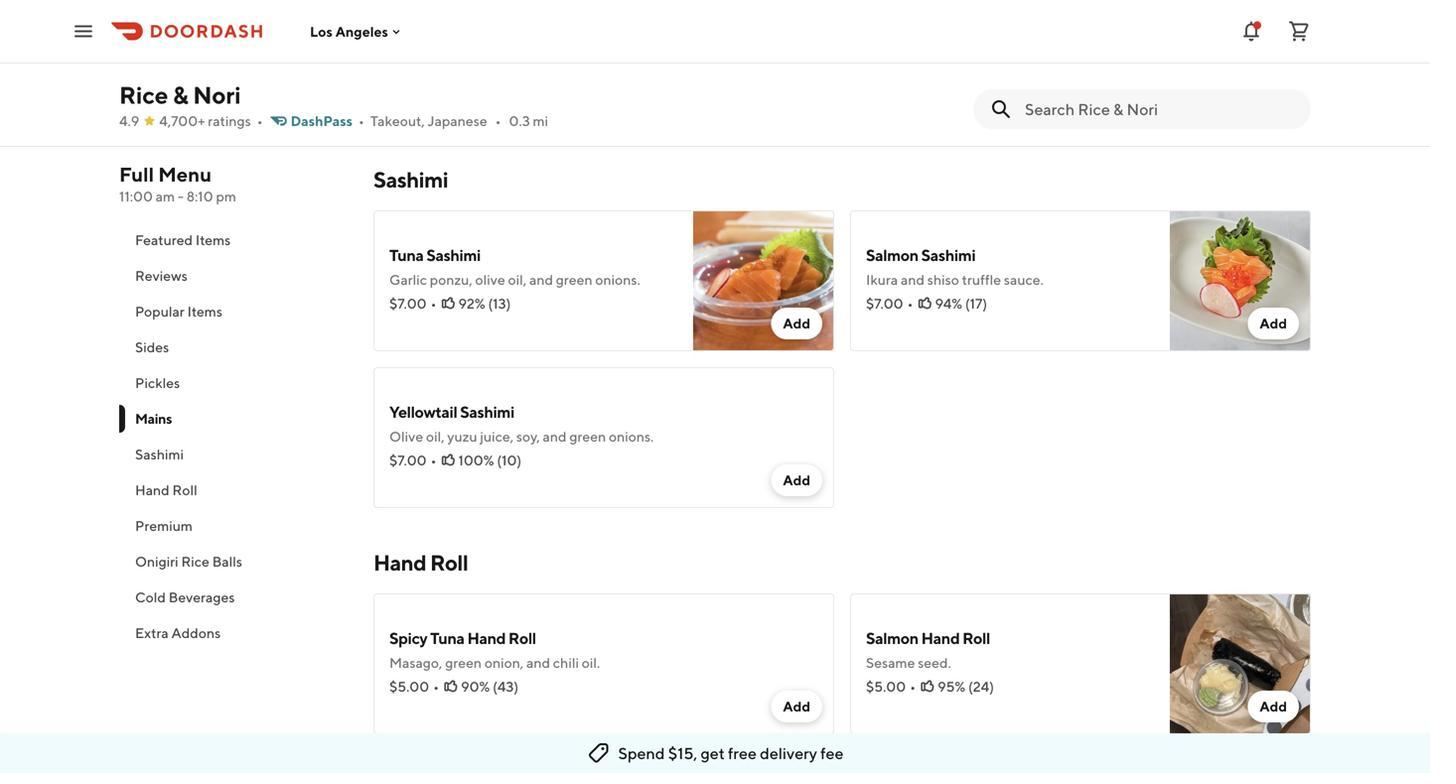 Task type: locate. For each thing, give the bounding box(es) containing it.
and inside 'yellowtail sashimi olive oil, yuzu juice, soy, and green onions.'
[[543, 429, 567, 445]]

choice
[[552, 55, 594, 72]]

green up 90%
[[445, 655, 482, 672]]

hand roll button
[[119, 473, 350, 509]]

choice
[[389, 35, 435, 52], [866, 35, 912, 52]]

roll up onion,
[[509, 629, 536, 648]]

extra addons
[[135, 625, 221, 642]]

soy,
[[516, 429, 540, 445]]

•
[[257, 113, 263, 129], [359, 113, 364, 129], [495, 113, 501, 129], [431, 296, 437, 312], [908, 296, 913, 312], [431, 453, 437, 469], [433, 679, 439, 695], [910, 679, 916, 695]]

pm
[[216, 188, 236, 205]]

(24)
[[969, 679, 994, 695]]

sashimi inside 'yellowtail sashimi olive oil, yuzu juice, soy, and green onions.'
[[460, 403, 515, 422]]

2 $5.00 from the left
[[866, 679, 906, 695]]

$7.00 • down olive
[[389, 453, 437, 469]]

hand up seed.
[[922, 629, 960, 648]]

of down choose
[[597, 55, 610, 72]]

hand roll up spicy
[[374, 550, 468, 576]]

and inside tuna sashimi garlic ponzu, olive oil, and green onions.
[[529, 272, 553, 288]]

of
[[438, 35, 450, 52], [914, 35, 927, 52], [1000, 35, 1013, 52], [597, 55, 610, 72]]

0 horizontal spatial $5.00 •
[[389, 679, 439, 695]]

&
[[173, 81, 188, 109]]

hand up spicy
[[374, 550, 426, 576]]

salmon sashimi ikura and shiso truffle sauce.
[[866, 246, 1044, 288]]

choice inside 3 handroll set choice of three handroll (can choose one premium), edamame, and choice of one sashimi.
[[389, 35, 435, 52]]

salmon up ikura
[[866, 246, 919, 265]]

$5.00 • down masago,
[[389, 679, 439, 695]]

hand up premium
[[135, 482, 170, 499]]

1 choice from the left
[[389, 35, 435, 52]]

of left three
[[438, 35, 450, 52]]

roll up (24)
[[963, 629, 990, 648]]

0 horizontal spatial $5.00
[[389, 679, 429, 695]]

sashimi inside button
[[135, 447, 184, 463]]

green
[[556, 272, 593, 288], [570, 429, 606, 445], [445, 655, 482, 672]]

1 horizontal spatial rice
[[181, 554, 210, 570]]

rice left balls
[[181, 554, 210, 570]]

two
[[930, 35, 954, 52]]

japanese
[[428, 113, 487, 129]]

salmon
[[866, 246, 919, 265], [866, 629, 919, 648]]

oil, inside tuna sashimi garlic ponzu, olive oil, and green onions.
[[508, 272, 527, 288]]

and left shiso
[[901, 272, 925, 288]]

choice up pickle.
[[866, 35, 912, 52]]

choice up premium),
[[389, 35, 435, 52]]

salmon inside salmon sashimi ikura and shiso truffle sauce.
[[866, 246, 919, 265]]

salmon inside salmon hand roll sesame seed.
[[866, 629, 919, 648]]

1 horizontal spatial $5.00 •
[[866, 679, 916, 695]]

1 horizontal spatial choice
[[866, 35, 912, 52]]

0 vertical spatial green
[[556, 272, 593, 288]]

items for popular items
[[187, 303, 222, 320]]

Item Search search field
[[1025, 98, 1295, 120]]

salmon hand roll image
[[1170, 594, 1311, 735]]

$7.00 down garlic
[[389, 296, 427, 312]]

rice & nori
[[119, 81, 241, 109]]

reviews
[[135, 268, 188, 284]]

2 $5.00 • from the left
[[866, 679, 916, 695]]

green right soy,
[[570, 429, 606, 445]]

onions.
[[595, 272, 640, 288], [609, 429, 654, 445]]

tuna sashimi garlic ponzu, olive oil, and green onions.
[[389, 246, 640, 288]]

$7.00 • down garlic
[[389, 296, 437, 312]]

oil, right olive
[[508, 272, 527, 288]]

hand inside salmon hand roll sesame seed.
[[922, 629, 960, 648]]

pickles button
[[119, 366, 350, 401]]

items inside button
[[187, 303, 222, 320]]

cold
[[135, 590, 166, 606]]

of right the 'pieces'
[[1000, 35, 1013, 52]]

items up the reviews 'button'
[[196, 232, 231, 248]]

salmon up sesame
[[866, 629, 919, 648]]

sashimi down mains
[[135, 447, 184, 463]]

1 vertical spatial oil,
[[426, 429, 445, 445]]

$7.00 down olive
[[389, 453, 427, 469]]

1 horizontal spatial oil,
[[508, 272, 527, 288]]

items right the popular
[[187, 303, 222, 320]]

green inside spicy tuna hand roll masago, green onion, and chili oil.
[[445, 655, 482, 672]]

one
[[623, 35, 647, 52], [1061, 35, 1085, 52], [613, 55, 636, 72], [866, 55, 890, 72]]

sashimi up shiso
[[922, 246, 976, 265]]

onion,
[[485, 655, 524, 672]]

and down (can
[[526, 55, 549, 72]]

green right olive
[[556, 272, 593, 288]]

0 vertical spatial rice
[[119, 81, 168, 109]]

popular
[[135, 303, 185, 320]]

90% (43)
[[461, 679, 519, 695]]

items for featured items
[[196, 232, 231, 248]]

1 vertical spatial onions.
[[609, 429, 654, 445]]

100% (10)
[[458, 453, 522, 469]]

free
[[728, 745, 757, 763]]

tuna inside tuna sashimi garlic ponzu, olive oil, and green onions.
[[389, 246, 424, 265]]

96%
[[939, 79, 966, 95]]

hand roll up premium
[[135, 482, 197, 499]]

1 salmon from the top
[[866, 246, 919, 265]]

$7.00
[[389, 296, 427, 312], [866, 296, 904, 312], [389, 453, 427, 469]]

1 vertical spatial hand roll
[[374, 550, 468, 576]]

dashpass
[[291, 113, 353, 129]]

0 vertical spatial oil,
[[508, 272, 527, 288]]

sashimi for tuna sashimi
[[427, 246, 481, 265]]

4,700+ ratings •
[[159, 113, 263, 129]]

roll up premium
[[172, 482, 197, 499]]

1 $5.00 from the left
[[389, 679, 429, 695]]

92% (13)
[[458, 296, 511, 312]]

$5.00 down sesame
[[866, 679, 906, 695]]

• left takeout,
[[359, 113, 364, 129]]

pickles
[[135, 375, 180, 391]]

0 horizontal spatial tuna
[[389, 246, 424, 265]]

1 horizontal spatial hand roll
[[374, 550, 468, 576]]

$7.00 • down ikura
[[866, 296, 913, 312]]

rice
[[119, 81, 168, 109], [181, 554, 210, 570]]

$5.00 •
[[389, 679, 439, 695], [866, 679, 916, 695]]

green inside tuna sashimi garlic ponzu, olive oil, and green onions.
[[556, 272, 593, 288]]

open menu image
[[72, 19, 95, 43]]

sashimi inside salmon sashimi ikura and shiso truffle sauce.
[[922, 246, 976, 265]]

and inside choice of two pieces of onigiri, one side, and one pickle. 96% (110)
[[1120, 35, 1144, 52]]

and left "chili" at the left of the page
[[526, 655, 550, 672]]

featured
[[135, 232, 193, 248]]

$5.00 • for spicy
[[389, 679, 439, 695]]

onigiri
[[135, 554, 179, 570]]

2 salmon from the top
[[866, 629, 919, 648]]

sashimi up ponzu,
[[427, 246, 481, 265]]

0 horizontal spatial choice
[[389, 35, 435, 52]]

rice up 4.9
[[119, 81, 168, 109]]

$7.00 • for salmon
[[866, 296, 913, 312]]

0 vertical spatial salmon
[[866, 246, 919, 265]]

truffle
[[962, 272, 1001, 288]]

sashimi inside tuna sashimi garlic ponzu, olive oil, and green onions.
[[427, 246, 481, 265]]

add
[[1260, 89, 1288, 105], [783, 315, 811, 332], [1260, 315, 1288, 332], [783, 472, 811, 489], [783, 699, 811, 715], [1260, 699, 1288, 715]]

0 vertical spatial tuna
[[389, 246, 424, 265]]

one left pickle.
[[866, 55, 890, 72]]

1 vertical spatial tuna
[[430, 629, 465, 648]]

94%
[[935, 296, 963, 312]]

0 vertical spatial hand roll
[[135, 482, 197, 499]]

2 onigiri set image
[[1170, 0, 1311, 125]]

0 horizontal spatial hand roll
[[135, 482, 197, 499]]

addons
[[171, 625, 221, 642]]

0 vertical spatial items
[[196, 232, 231, 248]]

1 $5.00 • from the left
[[389, 679, 439, 695]]

hand
[[135, 482, 170, 499], [374, 550, 426, 576], [467, 629, 506, 648], [922, 629, 960, 648]]

garlic
[[389, 272, 427, 288]]

olive
[[389, 429, 423, 445]]

tuna up garlic
[[389, 246, 424, 265]]

0 vertical spatial onions.
[[595, 272, 640, 288]]

$5.00 • down sesame
[[866, 679, 916, 695]]

and right olive
[[529, 272, 553, 288]]

$7.00 • for yellowtail
[[389, 453, 437, 469]]

1 vertical spatial rice
[[181, 554, 210, 570]]

sashimi button
[[119, 437, 350, 473]]

8:10
[[186, 188, 213, 205]]

0 horizontal spatial oil,
[[426, 429, 445, 445]]

oil, left yuzu
[[426, 429, 445, 445]]

and right soy,
[[543, 429, 567, 445]]

1 horizontal spatial tuna
[[430, 629, 465, 648]]

1 vertical spatial salmon
[[866, 629, 919, 648]]

menu
[[158, 163, 212, 186]]

mains
[[135, 411, 172, 427]]

onigiri rice balls
[[135, 554, 242, 570]]

seed.
[[918, 655, 951, 672]]

sashimi
[[374, 167, 448, 193], [427, 246, 481, 265], [922, 246, 976, 265], [460, 403, 515, 422], [135, 447, 184, 463]]

and inside 3 handroll set choice of three handroll (can choose one premium), edamame, and choice of one sashimi.
[[526, 55, 549, 72]]

1 vertical spatial green
[[570, 429, 606, 445]]

• down sesame
[[910, 679, 916, 695]]

hand up onion,
[[467, 629, 506, 648]]

rice inside button
[[181, 554, 210, 570]]

add button
[[1248, 81, 1299, 113], [771, 308, 823, 340], [1248, 308, 1299, 340], [771, 465, 823, 497], [771, 691, 823, 723], [1248, 691, 1299, 723]]

0 items, open order cart image
[[1288, 19, 1311, 43]]

items inside button
[[196, 232, 231, 248]]

am
[[156, 188, 175, 205]]

2 vertical spatial green
[[445, 655, 482, 672]]

and right the side,
[[1120, 35, 1144, 52]]

0 horizontal spatial rice
[[119, 81, 168, 109]]

$7.00 • for tuna
[[389, 296, 437, 312]]

sides button
[[119, 330, 350, 366]]

(110)
[[969, 79, 999, 95]]

$5.00 down masago,
[[389, 679, 429, 695]]

tuna right spicy
[[430, 629, 465, 648]]

$7.00 •
[[389, 296, 437, 312], [866, 296, 913, 312], [389, 453, 437, 469]]

sashimi up juice,
[[460, 403, 515, 422]]

onigiri,
[[1016, 35, 1059, 52]]

premium button
[[119, 509, 350, 544]]

1 horizontal spatial $5.00
[[866, 679, 906, 695]]

sauce.
[[1004, 272, 1044, 288]]

2 choice from the left
[[866, 35, 912, 52]]

yellowtail sashimi olive oil, yuzu juice, soy, and green onions.
[[389, 403, 654, 445]]

$7.00 down ikura
[[866, 296, 904, 312]]

sides
[[135, 339, 169, 356]]

1 vertical spatial items
[[187, 303, 222, 320]]



Task type: describe. For each thing, give the bounding box(es) containing it.
delivery
[[760, 745, 818, 763]]

$7.00 for salmon
[[866, 296, 904, 312]]

juice,
[[480, 429, 514, 445]]

handroll
[[490, 35, 542, 52]]

reviews button
[[119, 258, 350, 294]]

featured items
[[135, 232, 231, 248]]

4,700+
[[159, 113, 205, 129]]

sesame
[[866, 655, 915, 672]]

$15,
[[668, 745, 698, 763]]

$7.00 for yellowtail
[[389, 453, 427, 469]]

extra addons button
[[119, 616, 350, 652]]

full
[[119, 163, 154, 186]]

featured items button
[[119, 223, 350, 258]]

handroll
[[401, 9, 462, 28]]

pieces
[[957, 35, 997, 52]]

choice inside choice of two pieces of onigiri, one side, and one pickle. 96% (110)
[[866, 35, 912, 52]]

ratings
[[208, 113, 251, 129]]

one left the side,
[[1061, 35, 1085, 52]]

premium
[[135, 518, 193, 534]]

100%
[[458, 453, 494, 469]]

92%
[[458, 296, 486, 312]]

green inside 'yellowtail sashimi olive oil, yuzu juice, soy, and green onions.'
[[570, 429, 606, 445]]

4.9
[[119, 113, 139, 129]]

(10)
[[497, 453, 522, 469]]

ikura
[[866, 272, 898, 288]]

95% (24)
[[938, 679, 994, 695]]

roll inside spicy tuna hand roll masago, green onion, and chili oil.
[[509, 629, 536, 648]]

3
[[389, 9, 398, 28]]

tuna inside spicy tuna hand roll masago, green onion, and chili oil.
[[430, 629, 465, 648]]

$5.00 for spicy
[[389, 679, 429, 695]]

angeles
[[336, 23, 388, 39]]

onions. inside 'yellowtail sashimi olive oil, yuzu juice, soy, and green onions.'
[[609, 429, 654, 445]]

salmon for hand roll
[[866, 629, 919, 648]]

onions. inside tuna sashimi garlic ponzu, olive oil, and green onions.
[[595, 272, 640, 288]]

los angeles
[[310, 23, 388, 39]]

cold beverages
[[135, 590, 235, 606]]

choose
[[575, 35, 620, 52]]

mi
[[533, 113, 548, 129]]

los
[[310, 23, 333, 39]]

beverages
[[169, 590, 235, 606]]

get
[[701, 745, 725, 763]]

(17)
[[965, 296, 988, 312]]

pickle.
[[893, 55, 934, 72]]

popular items button
[[119, 294, 350, 330]]

oil.
[[582, 655, 600, 672]]

premium),
[[389, 55, 454, 72]]

set
[[464, 9, 488, 28]]

• down ponzu,
[[431, 296, 437, 312]]

$5.00 for salmon
[[866, 679, 906, 695]]

takeout, japanese • 0.3 mi
[[370, 113, 548, 129]]

one down choose
[[613, 55, 636, 72]]

nori
[[193, 81, 241, 109]]

three
[[453, 35, 487, 52]]

sashimi for salmon sashimi
[[922, 246, 976, 265]]

hand inside button
[[135, 482, 170, 499]]

notification bell image
[[1240, 19, 1264, 43]]

balls
[[212, 554, 242, 570]]

shiso
[[928, 272, 960, 288]]

roll inside button
[[172, 482, 197, 499]]

spicy tuna hand roll masago, green onion, and chili oil.
[[389, 629, 600, 672]]

choice of two pieces of onigiri, one side, and one pickle. 96% (110)
[[866, 35, 1144, 95]]

0.3
[[509, 113, 530, 129]]

sashimi.
[[389, 75, 439, 91]]

tuna sashimi image
[[693, 211, 834, 352]]

and inside salmon sashimi ikura and shiso truffle sauce.
[[901, 272, 925, 288]]

3 handroll set choice of three handroll (can choose one premium), edamame, and choice of one sashimi.
[[389, 9, 647, 91]]

• left the 94%
[[908, 296, 913, 312]]

roll inside salmon hand roll sesame seed.
[[963, 629, 990, 648]]

full menu 11:00 am - 8:10 pm
[[119, 163, 236, 205]]

(13)
[[488, 296, 511, 312]]

spicy
[[389, 629, 427, 648]]

sashimi for yellowtail sashimi
[[460, 403, 515, 422]]

$5.00 • for salmon
[[866, 679, 916, 695]]

of left two
[[914, 35, 927, 52]]

spend
[[618, 745, 665, 763]]

(can
[[545, 35, 572, 52]]

ponzu,
[[430, 272, 473, 288]]

yellowtail
[[389, 403, 457, 422]]

$7.00 for tuna
[[389, 296, 427, 312]]

olive
[[475, 272, 505, 288]]

one right choose
[[623, 35, 647, 52]]

salmon for sashimi
[[866, 246, 919, 265]]

and inside spicy tuna hand roll masago, green onion, and chili oil.
[[526, 655, 550, 672]]

oil, inside 'yellowtail sashimi olive oil, yuzu juice, soy, and green onions.'
[[426, 429, 445, 445]]

95%
[[938, 679, 966, 695]]

-
[[178, 188, 184, 205]]

• left 100%
[[431, 453, 437, 469]]

masago,
[[389, 655, 442, 672]]

hand roll inside button
[[135, 482, 197, 499]]

los angeles button
[[310, 23, 404, 39]]

roll up spicy tuna hand roll masago, green onion, and chili oil.
[[430, 550, 468, 576]]

• left 0.3 on the top of page
[[495, 113, 501, 129]]

11:00
[[119, 188, 153, 205]]

salmon sashimi image
[[1170, 211, 1311, 352]]

• right the ratings
[[257, 113, 263, 129]]

extra
[[135, 625, 169, 642]]

sashimi down takeout,
[[374, 167, 448, 193]]

fee
[[821, 745, 844, 763]]

3 handroll set image
[[693, 0, 834, 125]]

onigiri rice balls button
[[119, 544, 350, 580]]

edamame,
[[457, 55, 523, 72]]

• down masago,
[[433, 679, 439, 695]]

hand inside spicy tuna hand roll masago, green onion, and chili oil.
[[467, 629, 506, 648]]

90%
[[461, 679, 490, 695]]



Task type: vqa. For each thing, say whether or not it's contained in the screenshot.
the leftmost hand roll
yes



